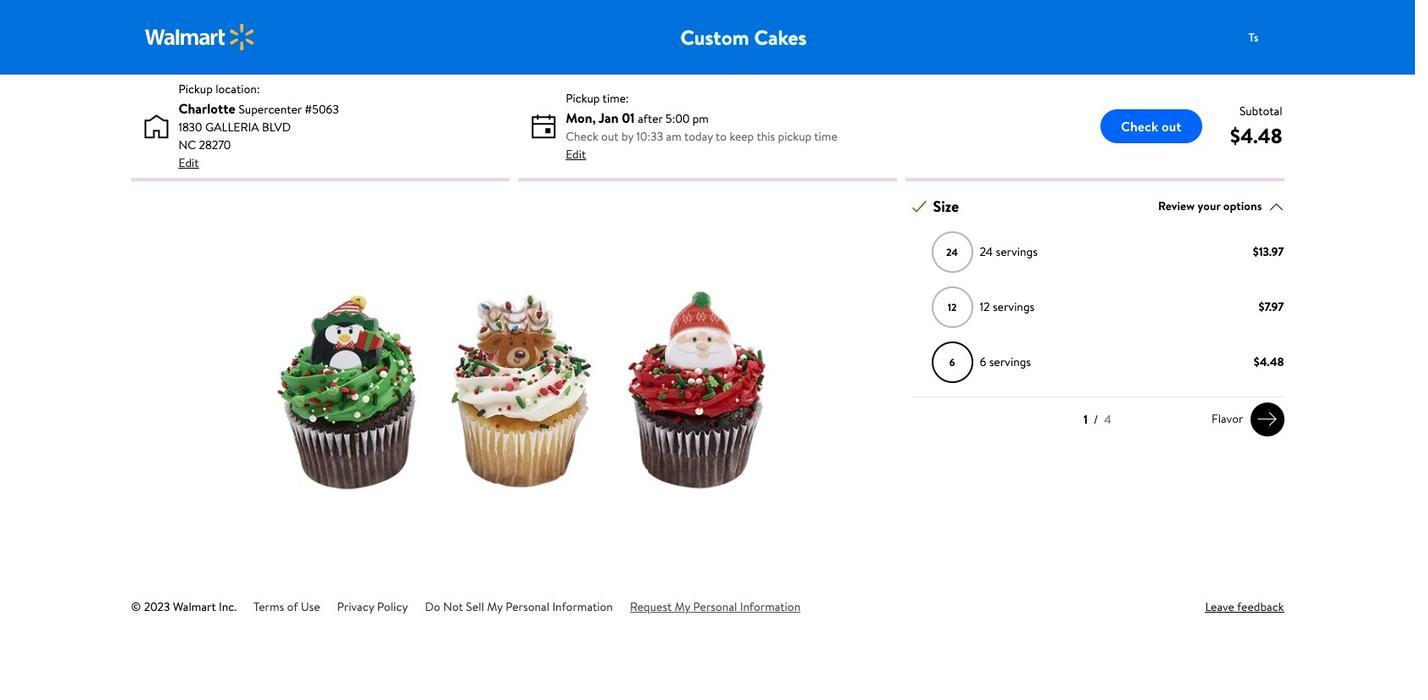 Task type: describe. For each thing, give the bounding box(es) containing it.
24 for 24 servings
[[980, 244, 994, 261]]

check out
[[1121, 117, 1182, 136]]

up arrow image
[[1269, 199, 1285, 214]]

this
[[757, 128, 775, 145]]

pm
[[693, 110, 709, 127]]

check out button
[[1101, 109, 1202, 143]]

size
[[934, 196, 960, 217]]

back to walmart.com image
[[145, 24, 255, 51]]

leave feedback button
[[1206, 599, 1285, 617]]

pickup location: charlotte supercenter # 5063 1830 galleria blvd nc 28270 edit
[[179, 81, 339, 171]]

today
[[684, 128, 713, 145]]

28270
[[199, 137, 231, 154]]

supercenter
[[239, 101, 302, 118]]

do not sell my personal information
[[425, 599, 613, 616]]

1
[[1084, 411, 1088, 428]]

feedback
[[1238, 599, 1285, 616]]

5063
[[312, 101, 339, 118]]

review
[[1159, 198, 1195, 215]]

ts button
[[1237, 20, 1305, 54]]

6 for 6 servings
[[980, 354, 987, 371]]

not
[[443, 599, 463, 616]]

1 my from the left
[[487, 599, 503, 616]]

review your options
[[1159, 198, 1263, 215]]

custom
[[681, 23, 750, 52]]

flavor link
[[1205, 403, 1285, 437]]

flavor
[[1212, 411, 1244, 428]]

24 for 24
[[947, 245, 959, 259]]

out inside pickup time: mon, jan 01 after 5:00 pm check out by 10:33 am today to keep this pickup time edit
[[602, 128, 619, 145]]

mon,
[[566, 108, 596, 127]]

2 personal from the left
[[694, 599, 737, 616]]

of
[[287, 599, 298, 616]]

12 servings
[[980, 299, 1035, 316]]

your
[[1198, 198, 1221, 215]]

request my personal information
[[630, 599, 801, 616]]

1830
[[179, 119, 202, 136]]

review your options element
[[1159, 198, 1263, 216]]

icon for continue arrow image
[[1258, 409, 1278, 430]]

servings for 24 servings
[[996, 244, 1038, 261]]

keep
[[730, 128, 754, 145]]

to
[[716, 128, 727, 145]]

24 servings
[[980, 244, 1038, 261]]

pickup time: mon, jan 01 after 5:00 pm check out by 10:33 am today to keep this pickup time edit
[[566, 89, 838, 162]]

cakes
[[754, 23, 807, 52]]

4
[[1105, 411, 1112, 428]]

2023
[[144, 599, 170, 616]]

pickup for mon,
[[566, 89, 600, 106]]

edit inside pickup time: mon, jan 01 after 5:00 pm check out by 10:33 am today to keep this pickup time edit
[[566, 145, 586, 162]]

1 horizontal spatial edit link
[[566, 145, 586, 163]]

policy
[[377, 599, 408, 616]]

check inside pickup time: mon, jan 01 after 5:00 pm check out by 10:33 am today to keep this pickup time edit
[[566, 128, 599, 145]]

leave
[[1206, 599, 1235, 616]]



Task type: locate. For each thing, give the bounding box(es) containing it.
01
[[622, 108, 635, 127]]

$4.48 down $7.97
[[1254, 354, 1285, 371]]

1 horizontal spatial out
[[1162, 117, 1182, 136]]

5:00
[[666, 110, 690, 127]]

0 horizontal spatial pickup
[[179, 81, 213, 98]]

/
[[1094, 411, 1099, 428]]

6 servings
[[980, 354, 1032, 371]]

ok image
[[912, 199, 928, 214]]

personal
[[506, 599, 550, 616], [694, 599, 737, 616]]

blvd
[[262, 119, 291, 136]]

edit link down mon,
[[566, 145, 586, 163]]

servings for 12 servings
[[993, 299, 1035, 316]]

jan
[[599, 108, 619, 127]]

do not sell my personal information link
[[425, 599, 613, 616]]

12 left 12 servings
[[948, 300, 957, 314]]

subtotal $4.48
[[1231, 102, 1283, 150]]

1 horizontal spatial 12
[[980, 299, 990, 316]]

time:
[[603, 89, 629, 106]]

sell
[[466, 599, 484, 616]]

1 horizontal spatial my
[[675, 599, 691, 616]]

by
[[622, 128, 634, 145]]

my right request
[[675, 599, 691, 616]]

pickup
[[778, 128, 812, 145]]

pickup for charlotte
[[179, 81, 213, 98]]

after
[[638, 110, 663, 127]]

pickup up charlotte
[[179, 81, 213, 98]]

charlotte
[[179, 99, 236, 118]]

0 horizontal spatial out
[[602, 128, 619, 145]]

edit down nc
[[179, 154, 199, 171]]

terms
[[254, 599, 284, 616]]

0 horizontal spatial check
[[566, 128, 599, 145]]

nc
[[179, 137, 196, 154]]

$4.48 down subtotal
[[1231, 121, 1283, 150]]

am
[[666, 128, 682, 145]]

personal right request
[[694, 599, 737, 616]]

check inside check out button
[[1121, 117, 1159, 136]]

out inside button
[[1162, 117, 1182, 136]]

galleria
[[205, 119, 259, 136]]

out left by
[[602, 128, 619, 145]]

servings for 6 servings
[[990, 354, 1032, 371]]

edit down mon,
[[566, 145, 586, 162]]

servings up 12 servings
[[996, 244, 1038, 261]]

walmart
[[173, 599, 216, 616]]

out up review
[[1162, 117, 1182, 136]]

1 horizontal spatial check
[[1121, 117, 1159, 136]]

$4.48
[[1231, 121, 1283, 150], [1254, 354, 1285, 371]]

$7.97
[[1259, 299, 1285, 316]]

pickup inside pickup time: mon, jan 01 after 5:00 pm check out by 10:33 am today to keep this pickup time edit
[[566, 89, 600, 106]]

12 up 6 servings
[[980, 299, 990, 316]]

0 horizontal spatial 6
[[950, 355, 955, 370]]

1 horizontal spatial 6
[[980, 354, 987, 371]]

$13.97
[[1254, 244, 1285, 261]]

privacy
[[337, 599, 374, 616]]

options
[[1224, 198, 1263, 215]]

review your options link
[[1159, 195, 1285, 218]]

0 horizontal spatial my
[[487, 599, 503, 616]]

6 for 6
[[950, 355, 955, 370]]

personal right the sell
[[506, 599, 550, 616]]

6 left 6 servings
[[950, 355, 955, 370]]

location:
[[216, 81, 260, 98]]

0 horizontal spatial information
[[553, 599, 613, 616]]

2 information from the left
[[740, 599, 801, 616]]

subtotal
[[1240, 102, 1283, 119]]

my right the sell
[[487, 599, 503, 616]]

#
[[305, 101, 312, 118]]

6
[[980, 354, 987, 371], [950, 355, 955, 370]]

1 horizontal spatial 24
[[980, 244, 994, 261]]

edit
[[566, 145, 586, 162], [179, 154, 199, 171]]

pickup up mon,
[[566, 89, 600, 106]]

0 horizontal spatial 12
[[948, 300, 957, 314]]

privacy policy link
[[337, 599, 408, 616]]

©
[[131, 599, 141, 616]]

0 vertical spatial $4.48
[[1231, 121, 1283, 150]]

1 horizontal spatial pickup
[[566, 89, 600, 106]]

check
[[1121, 117, 1159, 136], [566, 128, 599, 145]]

2 my from the left
[[675, 599, 691, 616]]

0 horizontal spatial personal
[[506, 599, 550, 616]]

servings down 12 servings
[[990, 354, 1032, 371]]

6 down 12 servings
[[980, 354, 987, 371]]

1 personal from the left
[[506, 599, 550, 616]]

24
[[980, 244, 994, 261], [947, 245, 959, 259]]

12
[[980, 299, 990, 316], [948, 300, 957, 314]]

request
[[630, 599, 672, 616]]

request my personal information link
[[630, 599, 801, 616]]

servings down 24 servings
[[993, 299, 1035, 316]]

1 vertical spatial servings
[[993, 299, 1035, 316]]

pickup
[[179, 81, 213, 98], [566, 89, 600, 106]]

leave feedback
[[1206, 599, 1285, 616]]

my
[[487, 599, 503, 616], [675, 599, 691, 616]]

privacy policy
[[337, 599, 408, 616]]

1 horizontal spatial information
[[740, 599, 801, 616]]

terms of use link
[[254, 599, 320, 616]]

edit inside the pickup location: charlotte supercenter # 5063 1830 galleria blvd nc 28270 edit
[[179, 154, 199, 171]]

servings
[[996, 244, 1038, 261], [993, 299, 1035, 316], [990, 354, 1032, 371]]

edit link
[[566, 145, 586, 163], [179, 154, 199, 172]]

2 vertical spatial servings
[[990, 354, 1032, 371]]

1 horizontal spatial edit
[[566, 145, 586, 162]]

© 2023 walmart inc.
[[131, 599, 237, 616]]

pickup inside the pickup location: charlotte supercenter # 5063 1830 galleria blvd nc 28270 edit
[[179, 81, 213, 98]]

0 vertical spatial servings
[[996, 244, 1038, 261]]

1 information from the left
[[553, 599, 613, 616]]

ts
[[1249, 28, 1259, 45]]

24 down size
[[947, 245, 959, 259]]

12 for 12
[[948, 300, 957, 314]]

time
[[815, 128, 838, 145]]

1 horizontal spatial personal
[[694, 599, 737, 616]]

inc.
[[219, 599, 237, 616]]

information
[[553, 599, 613, 616], [740, 599, 801, 616]]

custom cakes
[[681, 23, 807, 52]]

terms of use
[[254, 599, 320, 616]]

use
[[301, 599, 320, 616]]

24 up 12 servings
[[980, 244, 994, 261]]

0 horizontal spatial edit link
[[179, 154, 199, 172]]

edit link down nc
[[179, 154, 199, 172]]

1 vertical spatial $4.48
[[1254, 354, 1285, 371]]

1 / 4
[[1084, 411, 1112, 428]]

12 for 12 servings
[[980, 299, 990, 316]]

0 horizontal spatial 24
[[947, 245, 959, 259]]

out
[[1162, 117, 1182, 136], [602, 128, 619, 145]]

0 horizontal spatial edit
[[179, 154, 199, 171]]

do
[[425, 599, 441, 616]]

10:33
[[637, 128, 664, 145]]



Task type: vqa. For each thing, say whether or not it's contained in the screenshot.
4th add to cart image from the left
no



